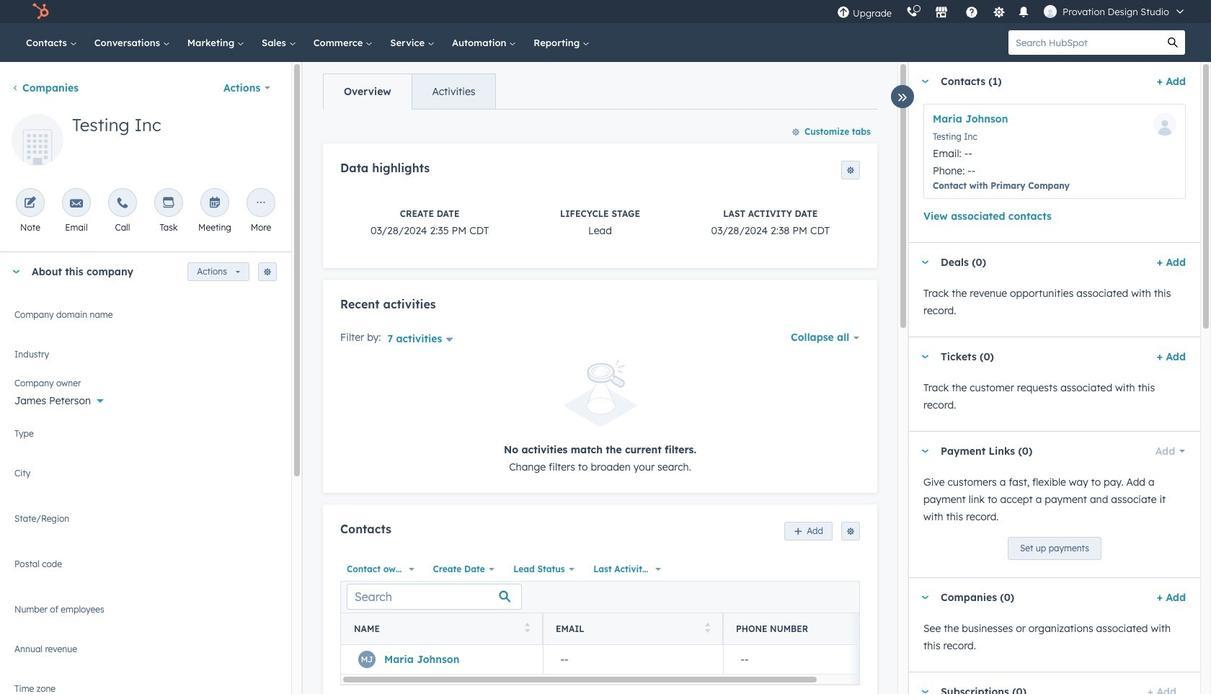 Task type: vqa. For each thing, say whether or not it's contained in the screenshot.
first caret icon from the bottom
yes



Task type: describe. For each thing, give the bounding box(es) containing it.
press to sort. image
[[524, 623, 530, 633]]

note image
[[24, 197, 37, 210]]

Search HubSpot search field
[[1008, 30, 1161, 55]]

task image
[[162, 197, 175, 210]]



Task type: locate. For each thing, give the bounding box(es) containing it.
1 vertical spatial caret image
[[921, 261, 929, 264]]

navigation
[[323, 74, 496, 110]]

manage card settings image
[[263, 268, 272, 277]]

caret image
[[12, 270, 20, 274], [921, 355, 929, 359], [921, 449, 929, 453], [921, 690, 929, 694]]

1 press to sort. element from the left
[[524, 623, 530, 635]]

press to sort. image
[[705, 623, 710, 633]]

2 press to sort. element from the left
[[705, 623, 710, 635]]

email image
[[70, 197, 83, 210]]

2 vertical spatial caret image
[[921, 596, 929, 599]]

0 vertical spatial caret image
[[921, 80, 929, 83]]

0 horizontal spatial press to sort. element
[[524, 623, 530, 635]]

None text field
[[14, 466, 277, 495], [14, 511, 277, 540], [14, 681, 277, 694], [14, 466, 277, 495], [14, 511, 277, 540], [14, 681, 277, 694]]

Search search field
[[347, 584, 522, 610]]

None text field
[[14, 557, 277, 585], [14, 602, 277, 625], [14, 642, 277, 665], [14, 557, 277, 585], [14, 602, 277, 625], [14, 642, 277, 665]]

caret image
[[921, 80, 929, 83], [921, 261, 929, 264], [921, 596, 929, 599]]

meeting image
[[208, 197, 221, 210]]

2 caret image from the top
[[921, 261, 929, 264]]

call image
[[116, 197, 129, 210]]

3 caret image from the top
[[921, 596, 929, 599]]

1 caret image from the top
[[921, 80, 929, 83]]

james peterson image
[[1044, 5, 1057, 18]]

menu
[[830, 0, 1194, 23]]

alert
[[340, 361, 860, 475]]

1 horizontal spatial press to sort. element
[[705, 623, 710, 635]]

marketplaces image
[[935, 6, 948, 19]]

more image
[[254, 197, 267, 210]]

press to sort. element
[[524, 623, 530, 635], [705, 623, 710, 635]]



